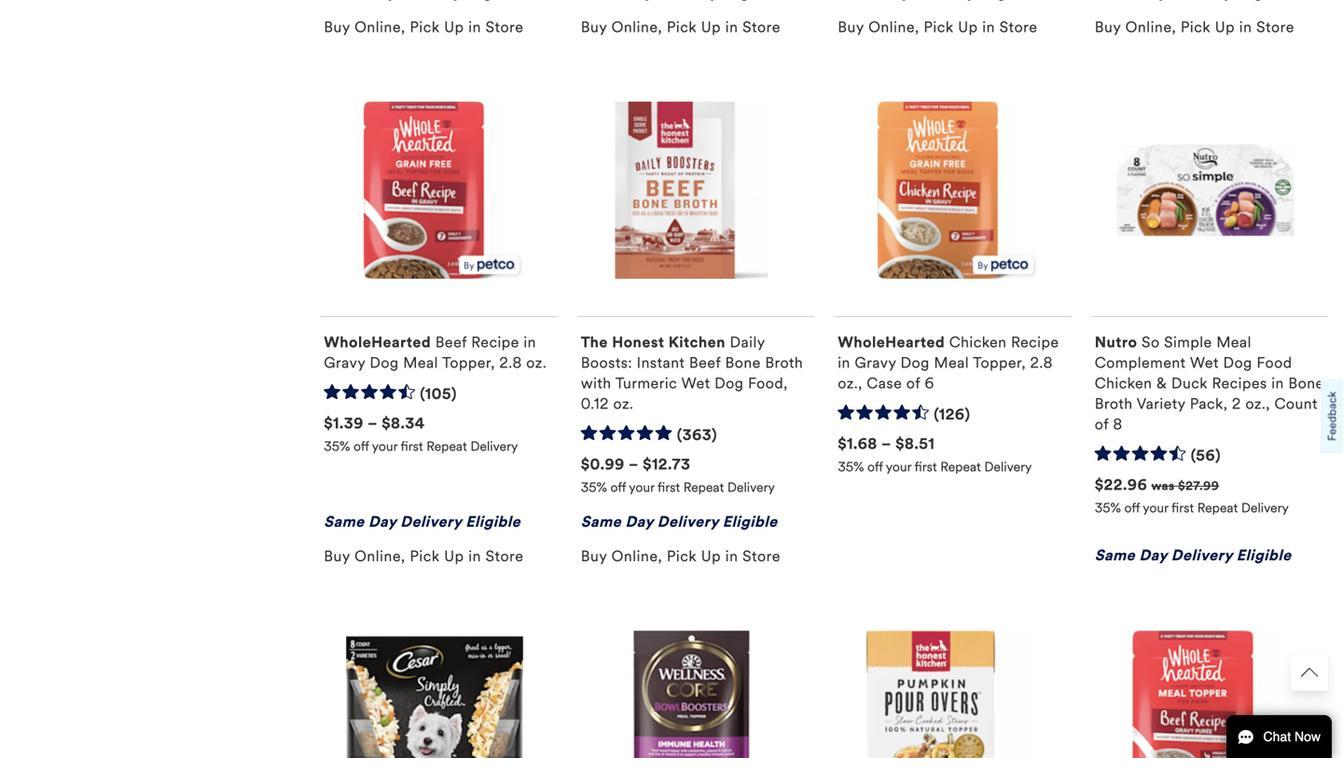 Task type: vqa. For each thing, say whether or not it's contained in the screenshot.
the bottommost "Food"
no



Task type: locate. For each thing, give the bounding box(es) containing it.
styled arrow button link
[[1291, 654, 1328, 691]]

scroll to top image
[[1301, 664, 1318, 681]]



